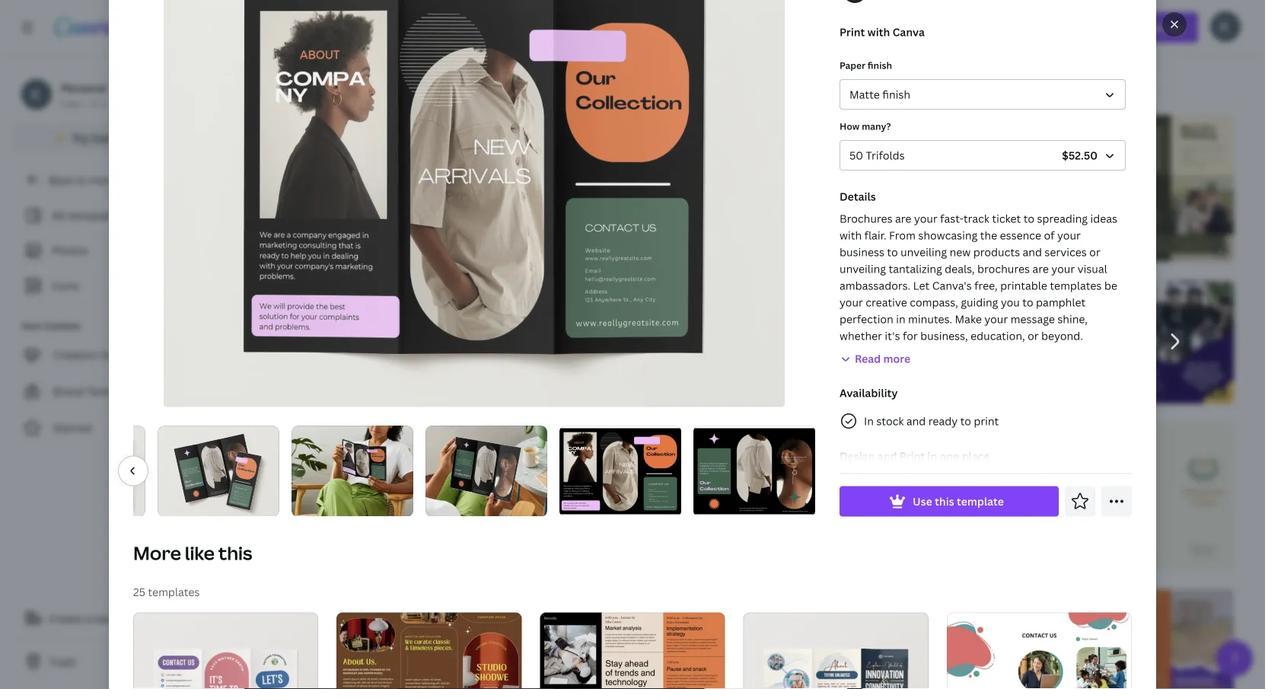 Task type: describe. For each thing, give the bounding box(es) containing it.
to down from
[[887, 245, 898, 260]]

medical button
[[591, 66, 644, 95]]

and inside details brochures are your fast-track ticket to spreading ideas with flair. from showcasing the essence of your business to unveiling new products and services or unveiling tantalizing deals, brochures are your visual ambassadors. let canva's free, printable templates be your creative compass, guiding you to pamphlet perfection in minutes. make your message shine, whether it's for business, education, or beyond.
[[1023, 245, 1042, 260]]

Paper finish button
[[840, 80, 1126, 110]]

pro
[[126, 131, 144, 145]]

brochures button
[[339, 66, 405, 95]]

purple modern trifold brochure image
[[217, 446, 406, 592]]

real estate
[[1048, 73, 1106, 88]]

creators you follow link
[[12, 340, 198, 370]]

photos
[[52, 243, 88, 258]]

the
[[980, 228, 998, 243]]

blue and yellow modern college open days brochure image
[[1045, 281, 1234, 403]]

in
[[864, 414, 874, 429]]

photography
[[674, 73, 742, 88]]

ideas
[[1091, 212, 1118, 226]]

to up essence
[[1024, 212, 1035, 226]]

try canva pro
[[72, 131, 144, 145]]

home
[[89, 172, 120, 187]]

modern university college education trifold brochure image
[[838, 115, 1027, 261]]

flair.
[[865, 228, 887, 243]]

trifolds
[[866, 148, 905, 163]]

back to home link
[[12, 164, 198, 195]]

fast-
[[940, 212, 964, 226]]

travel button
[[892, 66, 936, 95]]

college information trifold brochure in red white simple modern style image
[[838, 448, 1027, 594]]

1 vertical spatial and
[[907, 414, 926, 429]]

ambassadors.
[[840, 279, 911, 293]]

try
[[72, 131, 89, 145]]

wedding
[[967, 73, 1012, 88]]

team
[[94, 611, 120, 625]]

minutes.
[[908, 312, 953, 327]]

make
[[955, 312, 982, 327]]

free
[[626, 29, 649, 46]]

for
[[903, 329, 918, 343]]

stock
[[877, 414, 904, 429]]

top level navigation element
[[134, 12, 612, 43]]

message
[[1011, 312, 1055, 327]]

create
[[49, 611, 83, 625]]

clicks.
[[915, 29, 951, 46]]

0 horizontal spatial and
[[878, 449, 897, 464]]

free •
[[61, 97, 87, 110]]

content
[[44, 319, 80, 332]]

purple and yellow school admission trifold brochure image
[[424, 268, 613, 414]]

pamphlet
[[1036, 295, 1086, 310]]

a for head
[[524, 29, 531, 46]]

design
[[652, 29, 691, 46]]

head
[[534, 29, 563, 46]]

0 horizontal spatial print
[[840, 25, 865, 40]]

templates up photography
[[694, 29, 753, 46]]

How many? button
[[840, 140, 1126, 171]]

brand templates link
[[12, 376, 198, 407]]

read
[[855, 352, 881, 366]]

modern school education trifold brochure image
[[1045, 590, 1234, 689]]

2 horizontal spatial a
[[881, 29, 888, 46]]

free
[[61, 97, 80, 110]]

templates inside details brochures are your fast-track ticket to spreading ideas with flair. from showcasing the essence of your business to unveiling new products and services or unveiling tantalizing deals, brochures are your visual ambassadors. let canva's free, printable templates be your creative compass, guiding you to pamphlet perfection in minutes. make your message shine, whether it's for business, education, or beyond.
[[1050, 279, 1102, 293]]

like
[[185, 541, 215, 565]]

can
[[781, 29, 802, 46]]

50 trifolds
[[850, 148, 905, 163]]

create a team
[[49, 611, 120, 625]]

visual
[[1078, 262, 1108, 276]]

with inside details brochures are your fast-track ticket to spreading ideas with flair. from showcasing the essence of your business to unveiling new products and services or unveiling tantalizing deals, brochures are your visual ambassadors. let canva's free, printable templates be your creative compass, guiding you to pamphlet perfection in minutes. make your message shine, whether it's for business, education, or beyond.
[[840, 228, 862, 243]]

university and education trifold brochure image
[[631, 448, 820, 594]]

performing arts school trifold brochure in mint green dark gray white bold modern style image
[[631, 614, 820, 689]]

more
[[884, 352, 911, 366]]

to down printable
[[1023, 295, 1034, 310]]

brochures inside details brochures are your fast-track ticket to spreading ideas with flair. from showcasing the essence of your business to unveiling new products and services or unveiling tantalizing deals, brochures are your visual ambassadors. let canva's free, printable templates be your creative compass, guiding you to pamphlet perfection in minutes. make your message shine, whether it's for business, education, or beyond.
[[840, 212, 893, 226]]

white and green solid shapes child care trifold brochure image
[[947, 613, 1132, 689]]

try canva pro button
[[12, 123, 198, 152]]

estate
[[1073, 73, 1106, 88]]

back to home
[[49, 172, 120, 187]]

school education trifold brochure in green  brown white simple style image
[[1045, 423, 1234, 569]]

trash link
[[12, 646, 198, 677]]

perfection
[[840, 312, 894, 327]]

college button
[[429, 66, 480, 95]]

it's
[[885, 329, 900, 343]]

this inside button
[[935, 494, 955, 509]]

services
[[1045, 245, 1087, 260]]

starred link
[[12, 413, 198, 443]]

details
[[840, 190, 876, 204]]

showcasing
[[919, 228, 978, 243]]

create a team button
[[12, 603, 198, 633]]

paper finish
[[840, 59, 892, 72]]

medical
[[597, 73, 638, 88]]

design
[[840, 449, 875, 464]]

sales
[[778, 73, 806, 88]]

photography button
[[668, 66, 748, 95]]

free,
[[975, 279, 998, 293]]

of
[[1044, 228, 1055, 243]]

1 horizontal spatial canva
[[893, 25, 925, 40]]

spreading
[[1037, 212, 1088, 226]]

you inside details brochures are your fast-track ticket to spreading ideas with flair. from showcasing the essence of your business to unveiling new products and services or unveiling tantalizing deals, brochures are your visual ambassadors. let canva's free, printable templates be your creative compass, guiding you to pamphlet perfection in minutes. make your message shine, whether it's for business, education, or beyond.
[[1001, 295, 1020, 310]]

sales button
[[772, 66, 812, 95]]

•
[[83, 97, 87, 110]]

how many?
[[840, 120, 891, 133]]

you
[[100, 348, 119, 362]]

guiding
[[961, 295, 999, 310]]

beyond.
[[1042, 329, 1083, 343]]

more
[[133, 541, 181, 565]]

finish for matte finish
[[883, 88, 911, 102]]

brand templates
[[53, 384, 140, 399]]

25
[[133, 585, 145, 599]]

whether
[[840, 329, 882, 343]]

a for team
[[86, 611, 91, 625]]

your down services
[[1052, 262, 1075, 276]]

print with canva
[[840, 25, 925, 40]]

spa button
[[836, 66, 868, 95]]



Task type: locate. For each thing, give the bounding box(es) containing it.
25 templates
[[133, 585, 200, 599]]

black and orange business project minimalist user information brochure image
[[540, 613, 725, 689]]

back
[[49, 172, 73, 187]]

customize
[[805, 29, 864, 46]]

brand
[[53, 384, 84, 399]]

your up perfection
[[840, 295, 863, 310]]

this
[[935, 494, 955, 509], [218, 541, 252, 565]]

1 horizontal spatial unveiling
[[901, 245, 947, 260]]

blue school education trifold brochure image
[[424, 435, 613, 581]]

this right use
[[935, 494, 955, 509]]

availability
[[840, 386, 898, 400]]

canva
[[893, 25, 925, 40], [91, 131, 124, 145]]

with left free
[[597, 29, 623, 46]]

this right like
[[218, 541, 252, 565]]

1 horizontal spatial in
[[896, 312, 906, 327]]

0 vertical spatial finish
[[868, 59, 892, 72]]

to
[[76, 172, 87, 187], [1024, 212, 1035, 226], [887, 245, 898, 260], [1023, 295, 1034, 310], [961, 414, 971, 429]]

$ for cream and green photo college wedding brochure
[[1219, 245, 1224, 255]]

print left one
[[900, 449, 925, 464]]

your content
[[21, 319, 80, 332]]

are up from
[[895, 212, 912, 226]]

all templates
[[52, 208, 120, 223]]

brochures down the top level navigation 'element'
[[345, 73, 399, 88]]

0 vertical spatial $
[[1219, 245, 1224, 255]]

creative
[[866, 295, 907, 310]]

brown school education trifold brochure image
[[838, 614, 1027, 689]]

essence
[[1000, 228, 1042, 243]]

2 vertical spatial and
[[878, 449, 897, 464]]

1 horizontal spatial $
[[1219, 245, 1224, 255]]

1 vertical spatial this
[[218, 541, 252, 565]]

paper
[[840, 59, 866, 72]]

in
[[867, 29, 878, 46], [896, 312, 906, 327], [928, 449, 937, 464]]

in up it's on the top right of the page
[[896, 312, 906, 327]]

icons
[[52, 278, 79, 293]]

wall bookshelves photo orange white trifold brochure image
[[217, 114, 406, 260]]

in stock and ready to print
[[864, 414, 999, 429]]

in left few
[[867, 29, 878, 46]]

brochures up flair.
[[840, 212, 893, 226]]

you down printable
[[1001, 295, 1020, 310]]

spa
[[842, 73, 862, 88]]

and down essence
[[1023, 245, 1042, 260]]

red minimalist campus trifold brochure image
[[838, 282, 1027, 428]]

0 horizontal spatial a
[[86, 611, 91, 625]]

you left can
[[756, 29, 778, 46]]

real
[[1048, 73, 1071, 88]]

to right back
[[76, 172, 87, 187]]

$
[[1219, 245, 1224, 255], [390, 410, 395, 420]]

0 horizontal spatial or
[[1028, 329, 1039, 343]]

canva inside button
[[91, 131, 124, 145]]

real estate button
[[1042, 66, 1112, 95]]

get a head start with free design templates you can customize in a few clicks.
[[500, 29, 951, 46]]

0 horizontal spatial with
[[597, 29, 623, 46]]

0 vertical spatial are
[[895, 212, 912, 226]]

your up the education,
[[985, 312, 1008, 327]]

green minimalist school admission trifold brochure image
[[217, 280, 406, 426]]

travel
[[898, 73, 930, 88]]

2 horizontal spatial with
[[868, 25, 890, 40]]

with up business
[[840, 228, 862, 243]]

1 vertical spatial finish
[[883, 88, 911, 102]]

1 vertical spatial $
[[390, 410, 395, 420]]

1 vertical spatial in
[[896, 312, 906, 327]]

1 vertical spatial unveiling
[[840, 262, 886, 276]]

printable
[[1001, 279, 1048, 293]]

shine,
[[1058, 312, 1088, 327]]

1 horizontal spatial a
[[524, 29, 531, 46]]

1 vertical spatial brochures
[[840, 212, 893, 226]]

0 horizontal spatial brochures
[[345, 73, 399, 88]]

50
[[850, 148, 864, 163]]

canva right try on the top
[[91, 131, 124, 145]]

and right design
[[878, 449, 897, 464]]

0 vertical spatial this
[[935, 494, 955, 509]]

college trifold brochure image
[[424, 601, 613, 689]]

print up paper
[[840, 25, 865, 40]]

business,
[[921, 329, 968, 343]]

1 horizontal spatial with
[[840, 228, 862, 243]]

1 horizontal spatial or
[[1090, 245, 1101, 260]]

0 vertical spatial and
[[1023, 245, 1042, 260]]

canva up travel button
[[893, 25, 925, 40]]

a
[[524, 29, 531, 46], [881, 29, 888, 46], [86, 611, 91, 625]]

a inside button
[[86, 611, 91, 625]]

details brochures are your fast-track ticket to spreading ideas with flair. from showcasing the essence of your business to unveiling new products and services or unveiling tantalizing deals, brochures are your visual ambassadors. let canva's free, printable templates be your creative compass, guiding you to pamphlet perfection in minutes. make your message shine, whether it's for business, education, or beyond.
[[840, 190, 1118, 343]]

brochures inside button
[[345, 73, 399, 88]]

1 vertical spatial canva
[[91, 131, 124, 145]]

0 horizontal spatial in
[[867, 29, 878, 46]]

0 vertical spatial or
[[1090, 245, 1101, 260]]

templates right 25
[[148, 585, 200, 599]]

templates up pamphlet
[[1050, 279, 1102, 293]]

purple and yellow modern abstract school admission brochure image
[[631, 282, 820, 428]]

$ for green minimalist school admission trifold brochure image
[[390, 410, 395, 420]]

brochures
[[345, 73, 399, 88], [840, 212, 893, 226]]

canva's
[[933, 279, 972, 293]]

read more button
[[840, 351, 1126, 367]]

modern fashion new collection trifold brochure image
[[424, 115, 613, 248], [560, 428, 681, 514], [694, 428, 815, 514]]

a right get
[[524, 29, 531, 46]]

0 vertical spatial canva
[[893, 25, 925, 40]]

follow
[[122, 348, 155, 362]]

products
[[974, 245, 1020, 260]]

or
[[1090, 245, 1101, 260], [1028, 329, 1039, 343]]

0 horizontal spatial are
[[895, 212, 912, 226]]

use
[[913, 494, 933, 509]]

boho school education trifold brochure image
[[217, 612, 406, 689]]

your up services
[[1058, 228, 1081, 243]]

your
[[21, 319, 42, 332]]

ticket
[[992, 212, 1021, 226]]

company button
[[504, 66, 566, 95]]

college
[[435, 73, 474, 88]]

finish for paper finish
[[868, 59, 892, 72]]

trash
[[49, 654, 77, 669]]

or up visual
[[1090, 245, 1101, 260]]

a left few
[[881, 29, 888, 46]]

cream and green photo college wedding trifolds brochure image
[[631, 115, 820, 261]]

1 vertical spatial print
[[900, 449, 925, 464]]

are up printable
[[1033, 262, 1049, 276]]

in left one
[[928, 449, 937, 464]]

1 vertical spatial you
[[1001, 295, 1020, 310]]

and right stock
[[907, 414, 926, 429]]

unveiling
[[901, 245, 947, 260], [840, 262, 886, 276]]

0 vertical spatial unveiling
[[901, 245, 947, 260]]

0 vertical spatial you
[[756, 29, 778, 46]]

0 horizontal spatial this
[[218, 541, 252, 565]]

or down message
[[1028, 329, 1039, 343]]

from
[[889, 228, 916, 243]]

place
[[962, 449, 990, 464]]

a left team
[[86, 611, 91, 625]]

1 vertical spatial are
[[1033, 262, 1049, 276]]

tantalizing
[[889, 262, 942, 276]]

1 horizontal spatial are
[[1033, 262, 1049, 276]]

print
[[840, 25, 865, 40], [900, 449, 925, 464]]

creators you follow
[[53, 348, 155, 362]]

compass,
[[910, 295, 958, 310]]

few
[[891, 29, 912, 46]]

2 horizontal spatial and
[[1023, 245, 1042, 260]]

0 vertical spatial print
[[840, 25, 865, 40]]

print
[[974, 414, 999, 429]]

1 horizontal spatial and
[[907, 414, 926, 429]]

1 vertical spatial or
[[1028, 329, 1039, 343]]

None search field
[[648, 12, 991, 43]]

ready
[[929, 414, 958, 429]]

finish inside button
[[883, 88, 911, 102]]

0 vertical spatial in
[[867, 29, 878, 46]]

in inside details brochures are your fast-track ticket to spreading ideas with flair. from showcasing the essence of your business to unveiling new products and services or unveiling tantalizing deals, brochures are your visual ambassadors. let canva's free, printable templates be your creative compass, guiding you to pamphlet perfection in minutes. make your message shine, whether it's for business, education, or beyond.
[[896, 312, 906, 327]]

deals,
[[945, 262, 975, 276]]

design and print in one place
[[840, 449, 990, 464]]

1 horizontal spatial print
[[900, 449, 925, 464]]

1 horizontal spatial you
[[1001, 295, 1020, 310]]

unveiling up tantalizing
[[901, 245, 947, 260]]

1 horizontal spatial this
[[935, 494, 955, 509]]

all
[[52, 208, 65, 223]]

2 vertical spatial in
[[928, 449, 937, 464]]

one
[[940, 449, 960, 464]]

brown & neon vintage professional trifold brochure image
[[337, 613, 522, 689]]

0 vertical spatial brochures
[[345, 73, 399, 88]]

read more
[[855, 352, 911, 366]]

finish right paper
[[868, 59, 892, 72]]

brochures
[[978, 262, 1030, 276]]

finish
[[868, 59, 892, 72], [883, 88, 911, 102]]

business
[[840, 245, 885, 260]]

your left "fast-"
[[914, 212, 938, 226]]

all templates link
[[21, 201, 189, 230]]

2 horizontal spatial in
[[928, 449, 937, 464]]

matte
[[850, 88, 880, 102]]

wedding button
[[960, 66, 1018, 95]]

finish right matte
[[883, 88, 911, 102]]

new
[[950, 245, 971, 260]]

0 horizontal spatial unveiling
[[840, 262, 886, 276]]

1
[[101, 97, 106, 110]]

template
[[957, 494, 1004, 509]]

unveiling down business
[[840, 262, 886, 276]]

0 horizontal spatial canva
[[91, 131, 124, 145]]

to left print
[[961, 414, 971, 429]]

1 horizontal spatial brochures
[[840, 212, 893, 226]]

cream and green photo college wedding brochure image
[[1045, 115, 1234, 261]]

your
[[914, 212, 938, 226], [1058, 228, 1081, 243], [1052, 262, 1075, 276], [840, 295, 863, 310], [985, 312, 1008, 327]]

templates right the all
[[68, 208, 120, 223]]

0 horizontal spatial you
[[756, 29, 778, 46]]

use this template button
[[840, 486, 1059, 517]]

0 horizontal spatial $
[[390, 410, 395, 420]]

get
[[500, 29, 522, 46]]

with left few
[[868, 25, 890, 40]]



Task type: vqa. For each thing, say whether or not it's contained in the screenshot.
BLOG
no



